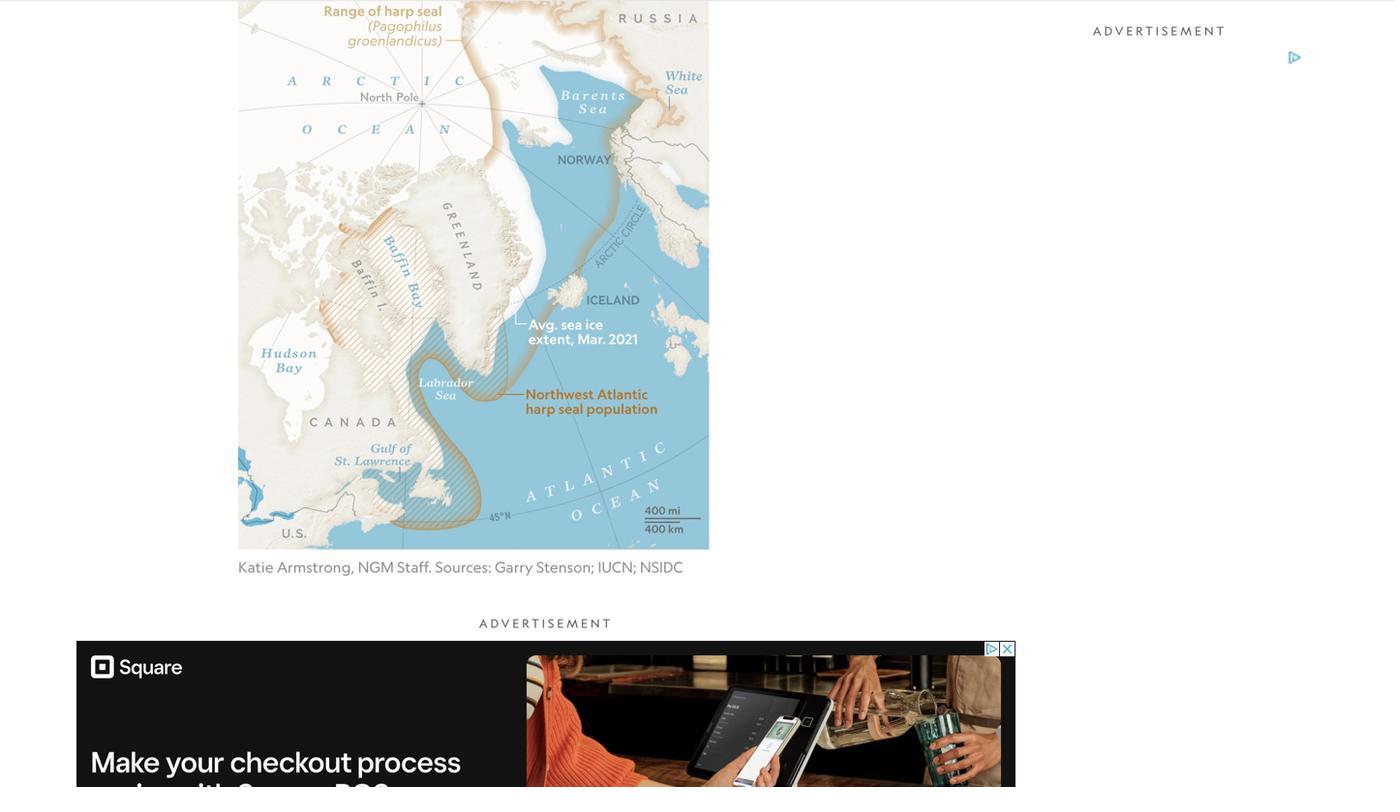 Task type: locate. For each thing, give the bounding box(es) containing it.
harp up groenlandicus)
[[384, 2, 414, 19]]

sea inside barents sea
[[578, 98, 610, 119]]

0 vertical spatial harp
[[384, 2, 414, 19]]

seal left population
[[559, 400, 584, 417]]

1 horizontal spatial seal
[[559, 400, 584, 417]]

0 horizontal spatial seal
[[417, 2, 442, 19]]

of
[[368, 2, 381, 19], [400, 438, 411, 458]]

ice
[[585, 316, 603, 333]]

advertisement element
[[1015, 48, 1305, 291], [77, 641, 1016, 787]]

harp
[[384, 2, 414, 19], [526, 400, 556, 417]]

1 vertical spatial harp
[[526, 400, 556, 417]]

white
[[665, 65, 703, 86]]

0 vertical spatial advertisement element
[[1015, 48, 1305, 291]]

.
[[291, 522, 296, 545]]

1 vertical spatial of
[[400, 438, 411, 458]]

0 horizontal spatial harp
[[384, 2, 414, 19]]

armstrong,
[[277, 558, 355, 576]]

st.
[[334, 451, 351, 470]]

0 horizontal spatial sea
[[435, 385, 457, 404]]

seal
[[417, 2, 442, 19], [559, 400, 584, 417]]

2 horizontal spatial sea
[[665, 78, 688, 99]]

seal inside range of harp seal (pagophilus groenlandicus)
[[417, 2, 442, 19]]

white sea
[[665, 65, 703, 99]]

0 vertical spatial of
[[368, 2, 381, 19]]

garry
[[495, 558, 533, 576]]

of right gulf
[[400, 438, 411, 458]]

atlantic
[[597, 386, 648, 403]]

gulf
[[370, 438, 396, 458]]

harp inside the northwest atlantic harp seal population
[[526, 400, 556, 417]]

stenson;
[[537, 558, 595, 576]]

1 horizontal spatial harp
[[526, 400, 556, 417]]

0 vertical spatial seal
[[417, 2, 442, 19]]

hudson
[[261, 342, 318, 363]]

ocean
[[302, 119, 475, 138]]

1 horizontal spatial sea
[[578, 98, 610, 119]]

1 vertical spatial advertisement element
[[77, 641, 1016, 787]]

staff.
[[397, 558, 432, 576]]

ngm
[[358, 558, 394, 576]]

harp down extent,
[[526, 400, 556, 417]]

sea
[[665, 78, 688, 99], [578, 98, 610, 119], [435, 385, 457, 404]]

sources:
[[435, 558, 492, 576]]

sea inside 'white sea'
[[665, 78, 688, 99]]

barents sea
[[561, 84, 628, 119]]

northwest
[[526, 386, 594, 403]]

labrador
[[418, 372, 473, 392]]

1 vertical spatial seal
[[559, 400, 584, 417]]

barents
[[561, 84, 628, 105]]

harp inside range of harp seal (pagophilus groenlandicus)
[[384, 2, 414, 19]]

seal for (pagophilus
[[417, 2, 442, 19]]

sea for white
[[665, 78, 688, 99]]

of inside gulf of st. lawrence
[[400, 438, 411, 458]]

0 horizontal spatial of
[[368, 2, 381, 19]]

seal inside the northwest atlantic harp seal population
[[559, 400, 584, 417]]

avg.
[[528, 316, 558, 333]]

extent,
[[528, 331, 575, 348]]

1 horizontal spatial of
[[400, 438, 411, 458]]

of inside range of harp seal (pagophilus groenlandicus)
[[368, 2, 381, 19]]

seal up groenlandicus)
[[417, 2, 442, 19]]

of right "range"
[[368, 2, 381, 19]]

mar.
[[578, 331, 606, 348]]



Task type: vqa. For each thing, say whether or not it's contained in the screenshot.
best
no



Task type: describe. For each thing, give the bounding box(es) containing it.
katie armstrong, ngm staff. sources: garry stenson; iucn; nsidc
[[238, 558, 683, 576]]

gulf of st. lawrence
[[334, 438, 411, 470]]

of for gulf
[[400, 438, 411, 458]]

of for range
[[368, 2, 381, 19]]

sea inside avg. sea ice extent, mar. 2021 hudson bay labrador sea
[[435, 385, 457, 404]]

bay
[[276, 357, 303, 378]]

seal for population
[[559, 400, 584, 417]]

population
[[587, 400, 658, 417]]

harp for northwest
[[526, 400, 556, 417]]

arctic
[[288, 71, 489, 90]]

northwest atlantic harp seal population
[[526, 386, 658, 417]]

avg. sea ice extent, mar. 2021 hudson bay labrador sea
[[261, 316, 638, 404]]

harp for range
[[384, 2, 414, 19]]

2021
[[609, 331, 638, 348]]

iucn;
[[598, 558, 637, 576]]

lawrence
[[354, 451, 411, 470]]

sea
[[561, 316, 583, 333]]

range of harp seal (pagophilus groenlandicus)
[[324, 2, 442, 48]]

sea for barents
[[578, 98, 610, 119]]

(pagophilus
[[368, 17, 442, 34]]

katie
[[238, 558, 274, 576]]

range
[[324, 2, 365, 19]]

nsidc
[[640, 558, 683, 576]]

groenlandicus)
[[348, 32, 442, 48]]



